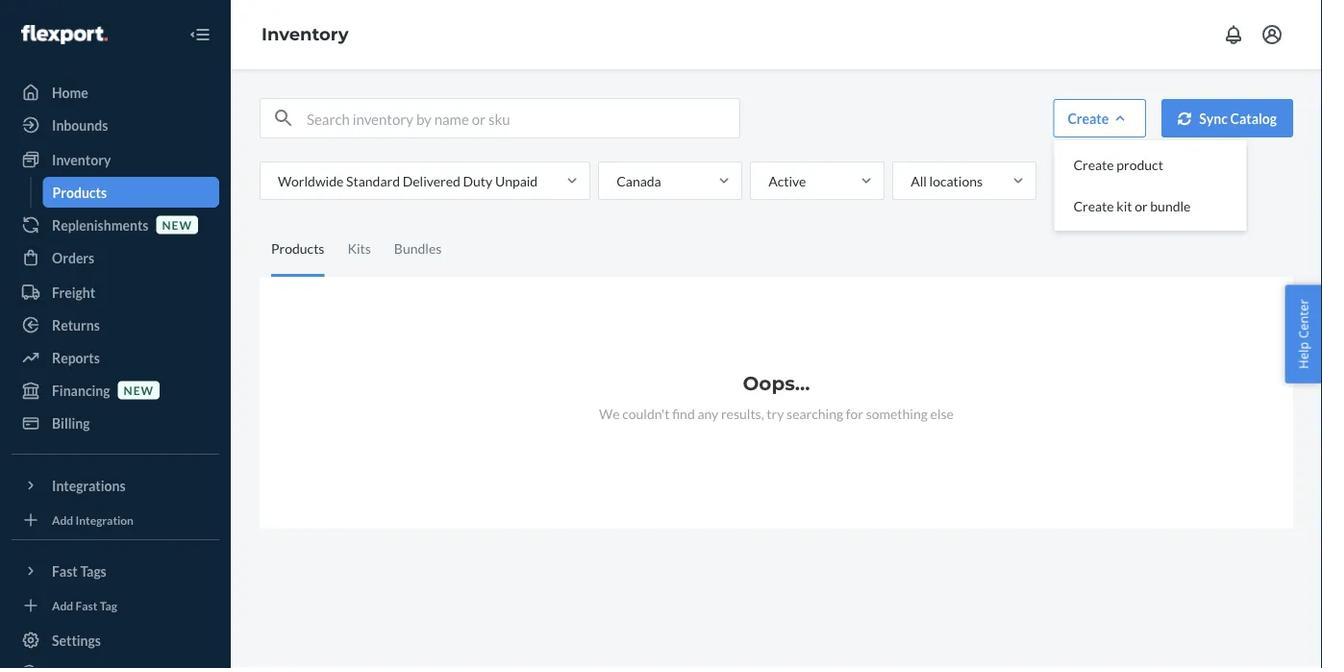 Task type: describe. For each thing, give the bounding box(es) containing it.
1 vertical spatial products
[[271, 240, 324, 257]]

sync alt image
[[1178, 112, 1192, 125]]

sync catalog
[[1199, 110, 1277, 126]]

bundles
[[394, 240, 442, 257]]

add integration link
[[12, 509, 219, 532]]

fast tags
[[52, 563, 106, 579]]

locations
[[929, 173, 983, 189]]

inbounds
[[52, 117, 108, 133]]

add fast tag
[[52, 599, 117, 612]]

help center
[[1295, 299, 1312, 369]]

add integration
[[52, 513, 134, 527]]

0 horizontal spatial products
[[52, 184, 107, 200]]

1 vertical spatial fast
[[76, 599, 98, 612]]

open account menu image
[[1261, 23, 1284, 46]]

add for add fast tag
[[52, 599, 73, 612]]

oops...
[[743, 372, 810, 395]]

something
[[866, 405, 928, 422]]

kits
[[348, 240, 371, 257]]

reports link
[[12, 342, 219, 373]]

create kit or bundle button
[[1058, 185, 1243, 227]]

products link
[[43, 177, 219, 208]]

canada
[[617, 173, 661, 189]]

find
[[672, 405, 695, 422]]

freight link
[[12, 277, 219, 308]]

integrations button
[[12, 470, 219, 501]]

reports
[[52, 350, 100, 366]]

help center button
[[1285, 285, 1322, 384]]

open notifications image
[[1222, 23, 1245, 46]]

add fast tag link
[[12, 594, 219, 617]]

create product button
[[1058, 144, 1243, 185]]

create kit or bundle
[[1074, 198, 1191, 214]]

financing
[[52, 382, 110, 399]]

sync catalog button
[[1162, 99, 1293, 138]]

create for create
[[1068, 110, 1109, 126]]

orders link
[[12, 242, 219, 273]]

fast inside dropdown button
[[52, 563, 78, 579]]

delivered
[[403, 173, 460, 189]]

product
[[1117, 157, 1163, 173]]

billing link
[[12, 408, 219, 438]]

help
[[1295, 342, 1312, 369]]

fast tags button
[[12, 556, 219, 587]]

all
[[911, 173, 927, 189]]

Search inventory by name or sku text field
[[307, 99, 739, 138]]

1 vertical spatial inventory
[[52, 151, 111, 168]]

we couldn't find any results, try searching for something else
[[599, 405, 954, 422]]



Task type: locate. For each thing, give the bounding box(es) containing it.
new down products link
[[162, 218, 192, 232]]

create product
[[1074, 157, 1163, 173]]

add up settings
[[52, 599, 73, 612]]

returns link
[[12, 310, 219, 340]]

or
[[1135, 198, 1148, 214]]

products up replenishments
[[52, 184, 107, 200]]

0 vertical spatial fast
[[52, 563, 78, 579]]

1 vertical spatial add
[[52, 599, 73, 612]]

1 horizontal spatial inventory link
[[262, 24, 349, 45]]

0 vertical spatial inventory
[[262, 24, 349, 45]]

tags
[[80, 563, 106, 579]]

fast
[[52, 563, 78, 579], [76, 599, 98, 612]]

create left "product"
[[1074, 157, 1114, 173]]

1 horizontal spatial new
[[162, 218, 192, 232]]

home
[[52, 84, 88, 100]]

all locations
[[911, 173, 983, 189]]

fast left tag
[[76, 599, 98, 612]]

create inside create kit or bundle button
[[1074, 198, 1114, 214]]

flexport logo image
[[21, 25, 108, 44]]

standard
[[346, 173, 400, 189]]

worldwide
[[278, 173, 344, 189]]

else
[[930, 405, 954, 422]]

integrations
[[52, 477, 126, 494]]

create left kit
[[1074, 198, 1114, 214]]

bundle
[[1150, 198, 1191, 214]]

fast left tags
[[52, 563, 78, 579]]

kit
[[1117, 198, 1132, 214]]

create for create product
[[1074, 157, 1114, 173]]

billing
[[52, 415, 90, 431]]

active
[[769, 173, 806, 189]]

2 vertical spatial create
[[1074, 198, 1114, 214]]

close navigation image
[[188, 23, 212, 46]]

for
[[846, 405, 863, 422]]

2 add from the top
[[52, 599, 73, 612]]

1 vertical spatial new
[[124, 383, 154, 397]]

new for replenishments
[[162, 218, 192, 232]]

sync
[[1199, 110, 1228, 126]]

we
[[599, 405, 620, 422]]

integration
[[76, 513, 134, 527]]

1 horizontal spatial products
[[271, 240, 324, 257]]

0 vertical spatial create
[[1068, 110, 1109, 126]]

orders
[[52, 250, 94, 266]]

create
[[1068, 110, 1109, 126], [1074, 157, 1114, 173], [1074, 198, 1114, 214]]

returns
[[52, 317, 100, 333]]

inbounds link
[[12, 110, 219, 140]]

searching
[[787, 405, 843, 422]]

1 add from the top
[[52, 513, 73, 527]]

1 horizontal spatial inventory
[[262, 24, 349, 45]]

settings link
[[12, 625, 219, 656]]

products
[[52, 184, 107, 200], [271, 240, 324, 257]]

create for create kit or bundle
[[1074, 198, 1114, 214]]

0 vertical spatial inventory link
[[262, 24, 349, 45]]

0 horizontal spatial inventory
[[52, 151, 111, 168]]

0 vertical spatial add
[[52, 513, 73, 527]]

replenishments
[[52, 217, 149, 233]]

any
[[698, 405, 719, 422]]

new
[[162, 218, 192, 232], [124, 383, 154, 397]]

0 horizontal spatial new
[[124, 383, 154, 397]]

tag
[[100, 599, 117, 612]]

home link
[[12, 77, 219, 108]]

freight
[[52, 284, 95, 301]]

try
[[767, 405, 784, 422]]

couldn't
[[622, 405, 670, 422]]

results,
[[721, 405, 764, 422]]

0 vertical spatial new
[[162, 218, 192, 232]]

add left integration
[[52, 513, 73, 527]]

duty
[[463, 173, 493, 189]]

products left kits
[[271, 240, 324, 257]]

1 vertical spatial inventory link
[[12, 144, 219, 175]]

new down reports link
[[124, 383, 154, 397]]

add
[[52, 513, 73, 527], [52, 599, 73, 612]]

0 horizontal spatial inventory link
[[12, 144, 219, 175]]

1 vertical spatial create
[[1074, 157, 1114, 173]]

add for add integration
[[52, 513, 73, 527]]

worldwide standard delivered duty unpaid
[[278, 173, 538, 189]]

inventory link
[[262, 24, 349, 45], [12, 144, 219, 175]]

unpaid
[[495, 173, 538, 189]]

0 vertical spatial products
[[52, 184, 107, 200]]

new for financing
[[124, 383, 154, 397]]

create up create product
[[1068, 110, 1109, 126]]

settings
[[52, 632, 101, 649]]

catalog
[[1230, 110, 1277, 126]]

center
[[1295, 299, 1312, 339]]

inventory
[[262, 24, 349, 45], [52, 151, 111, 168]]

create inside create product button
[[1074, 157, 1114, 173]]



Task type: vqa. For each thing, say whether or not it's contained in the screenshot.
text field
no



